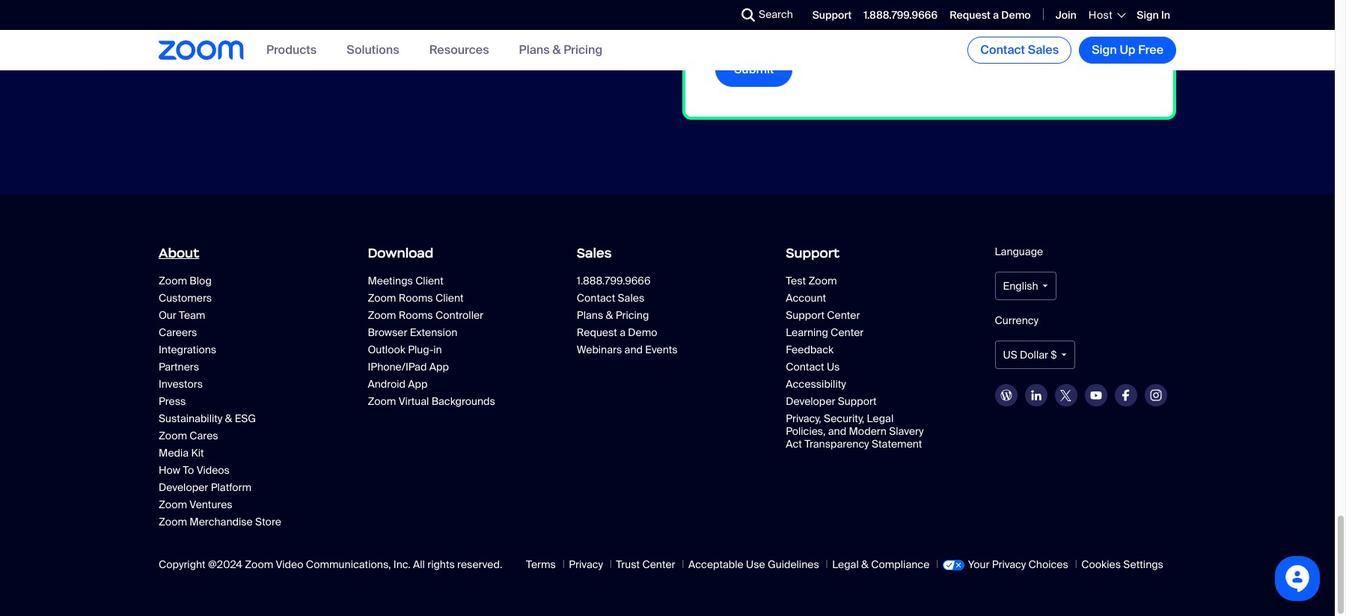 Task type: vqa. For each thing, say whether or not it's contained in the screenshot.
Android
yes



Task type: describe. For each thing, give the bounding box(es) containing it.
zoom inside test zoom account support center learning center feedback contact us accessibility developer support privacy, security, legal policies, and modern slavery act transparency statement
[[809, 274, 837, 287]]

plug-
[[408, 343, 434, 356]]

to
[[183, 463, 194, 477]]

request a demo link for 1.888.799.9666
[[950, 8, 1031, 22]]

compliance
[[872, 558, 930, 571]]

cookies settings link
[[1082, 558, 1164, 571]]

i
[[846, 26, 849, 42]]

submit
[[734, 61, 774, 77]]

acceptable use guidelines
[[689, 558, 820, 571]]

in
[[434, 343, 442, 356]]

cares
[[190, 429, 218, 442]]

virtual
[[399, 394, 429, 408]]

webinars and events link
[[577, 343, 719, 356]]

customers
[[159, 291, 212, 305]]

extension
[[410, 326, 458, 339]]

by submitting the form, i agree to the privacy policy .
[[716, 26, 997, 42]]

0 vertical spatial plans
[[519, 42, 550, 58]]

twitter image
[[1061, 390, 1072, 401]]

us dollar $
[[1004, 348, 1057, 362]]

demo inside 1.888.799.9666 contact sales plans & pricing request a demo webinars and events
[[628, 326, 658, 339]]

0 horizontal spatial contact sales link
[[577, 291, 719, 305]]

zoom cares link
[[159, 429, 301, 442]]

0 vertical spatial request
[[950, 8, 991, 22]]

test
[[786, 274, 806, 287]]

kit
[[191, 446, 204, 460]]

1 vertical spatial 1.888.799.9666 link
[[577, 274, 759, 287]]

media
[[159, 446, 189, 460]]

trust
[[616, 558, 640, 571]]

acceptable
[[689, 558, 744, 571]]

your privacy choices link
[[943, 558, 1069, 571]]

by
[[716, 26, 729, 42]]

policy
[[963, 26, 994, 42]]

contact inside test zoom account support center learning center feedback contact us accessibility developer support privacy, security, legal policies, and modern slavery act transparency statement
[[786, 360, 825, 373]]

zoom merchandise store link
[[159, 515, 301, 528]]

and inside test zoom account support center learning center feedback contact us accessibility developer support privacy, security, legal policies, and modern slavery act transparency statement
[[829, 424, 847, 438]]

join
[[1056, 8, 1077, 22]]

trust center
[[616, 558, 676, 571]]

1 vertical spatial center
[[831, 326, 864, 339]]

about link
[[159, 239, 340, 266]]

guidelines
[[768, 558, 820, 571]]

sales link
[[577, 239, 759, 266]]

plans & pricing
[[519, 42, 603, 58]]

sustainability
[[159, 412, 223, 425]]

sign up free
[[1092, 42, 1164, 58]]

0 horizontal spatial legal
[[833, 558, 859, 571]]

us
[[827, 360, 840, 373]]

support inside support link
[[786, 245, 840, 261]]

2 horizontal spatial privacy
[[992, 558, 1027, 571]]

2 rooms from the top
[[399, 308, 433, 322]]

download
[[368, 245, 434, 261]]

solutions button
[[347, 42, 400, 58]]

test zoom account support center learning center feedback contact us accessibility developer support privacy, security, legal policies, and modern slavery act transparency statement
[[786, 274, 924, 451]]

1.888.799.9666 for 1.888.799.9666
[[864, 8, 938, 22]]

resources
[[429, 42, 489, 58]]

partners link
[[159, 360, 301, 373]]

dollar
[[1020, 348, 1049, 362]]

policies,
[[786, 424, 826, 438]]

& inside 1.888.799.9666 contact sales plans & pricing request a demo webinars and events
[[606, 308, 613, 322]]

youtube image
[[1090, 391, 1102, 399]]

1 vertical spatial client
[[436, 291, 464, 305]]

linked in image
[[1031, 390, 1042, 401]]

host button
[[1089, 8, 1125, 22]]

1 vertical spatial app
[[408, 377, 428, 391]]

0 vertical spatial a
[[994, 8, 999, 22]]

merchandise
[[190, 515, 253, 528]]

download link
[[368, 239, 549, 266]]

act
[[786, 437, 802, 451]]

english
[[1004, 279, 1039, 293]]

outlook
[[368, 343, 406, 356]]

meetings client zoom rooms client zoom rooms controller browser extension outlook plug-in iphone/ipad app android app zoom virtual backgrounds
[[368, 274, 495, 408]]

0 vertical spatial plans & pricing link
[[519, 42, 603, 58]]

choices
[[1029, 558, 1069, 571]]

and inside 1.888.799.9666 contact sales plans & pricing request a demo webinars and events
[[625, 343, 643, 356]]

meetings
[[368, 274, 413, 287]]

careers link
[[159, 326, 301, 339]]

0 horizontal spatial pricing
[[564, 42, 603, 58]]

0 vertical spatial app
[[429, 360, 449, 373]]

press
[[159, 394, 186, 408]]

media kit link
[[159, 446, 301, 460]]

request inside 1.888.799.9666 contact sales plans & pricing request a demo webinars and events
[[577, 326, 618, 339]]

1 rooms from the top
[[399, 291, 433, 305]]

form,
[[814, 26, 843, 42]]

accessibility
[[786, 377, 847, 391]]

learning
[[786, 326, 829, 339]]

& inside zoom blog customers our team careers integrations partners investors press sustainability & esg zoom cares media kit how to videos developer platform zoom ventures zoom merchandise store
[[225, 412, 232, 425]]

test zoom link
[[786, 274, 968, 287]]

1 horizontal spatial privacy
[[921, 26, 960, 42]]

contact us link
[[786, 360, 928, 373]]

customers link
[[159, 291, 301, 305]]

trust center link
[[616, 558, 676, 571]]

slavery
[[890, 424, 924, 438]]

support up form, in the top right of the page
[[813, 8, 852, 22]]

investors
[[159, 377, 203, 391]]

up
[[1120, 42, 1136, 58]]

1 horizontal spatial 1.888.799.9666 link
[[864, 8, 938, 22]]

host
[[1089, 8, 1113, 22]]

0 vertical spatial support link
[[813, 8, 852, 22]]

legal inside test zoom account support center learning center feedback contact us accessibility developer support privacy, security, legal policies, and modern slavery act transparency statement
[[867, 412, 894, 425]]

0 horizontal spatial privacy
[[569, 558, 603, 571]]

terms link
[[526, 558, 556, 571]]

1.888.799.9666 contact sales plans & pricing request a demo webinars and events
[[577, 274, 678, 356]]

partners
[[159, 360, 199, 373]]

use
[[746, 558, 766, 571]]

browser extension link
[[368, 326, 510, 339]]

zoom blog link
[[159, 274, 340, 287]]

developer inside zoom blog customers our team careers integrations partners investors press sustainability & esg zoom cares media kit how to videos developer platform zoom ventures zoom merchandise store
[[159, 481, 208, 494]]

2 the from the left
[[901, 26, 918, 42]]

account link
[[786, 291, 928, 305]]



Task type: locate. For each thing, give the bounding box(es) containing it.
contact up webinars
[[577, 291, 616, 305]]

0 horizontal spatial drop down icon image
[[1043, 284, 1049, 287]]

0 horizontal spatial a
[[620, 326, 626, 339]]

how
[[159, 463, 180, 477]]

0 horizontal spatial request
[[577, 326, 618, 339]]

learning center link
[[786, 326, 928, 339]]

1 vertical spatial developer
[[159, 481, 208, 494]]

app
[[429, 360, 449, 373], [408, 377, 428, 391]]

0 horizontal spatial plans
[[519, 42, 550, 58]]

0 vertical spatial contact sales link
[[968, 37, 1072, 64]]

app up the virtual
[[408, 377, 428, 391]]

contact down feedback
[[786, 360, 825, 373]]

2 horizontal spatial sales
[[1028, 42, 1059, 58]]

1 vertical spatial rooms
[[399, 308, 433, 322]]

meetings client link
[[368, 274, 549, 287]]

0 vertical spatial 1.888.799.9666 link
[[864, 8, 938, 22]]

platform
[[211, 481, 252, 494]]

request a demo link up webinars and events link
[[577, 326, 719, 339]]

products
[[267, 42, 317, 58]]

facebook image
[[1123, 389, 1130, 401]]

products button
[[267, 42, 317, 58]]

the right to
[[901, 26, 918, 42]]

contact inside 1.888.799.9666 contact sales plans & pricing request a demo webinars and events
[[577, 291, 616, 305]]

0 horizontal spatial sales
[[577, 245, 612, 261]]

videos
[[197, 463, 230, 477]]

0 vertical spatial legal
[[867, 412, 894, 425]]

contact sales link
[[968, 37, 1072, 64], [577, 291, 719, 305]]

0 horizontal spatial developer
[[159, 481, 208, 494]]

request a demo link
[[950, 8, 1031, 22], [577, 326, 719, 339]]

drop down icon image for english
[[1043, 284, 1049, 287]]

zoom rooms controller link
[[368, 308, 510, 322]]

1 vertical spatial drop down icon image
[[1061, 353, 1067, 356]]

instagram image
[[1150, 389, 1162, 401]]

blog
[[190, 274, 212, 287]]

contact down .
[[981, 42, 1026, 58]]

1 horizontal spatial the
[[901, 26, 918, 42]]

1 horizontal spatial a
[[994, 8, 999, 22]]

center up learning center link
[[827, 308, 861, 322]]

1.888.799.9666 up to
[[864, 8, 938, 22]]

1 vertical spatial request a demo link
[[577, 326, 719, 339]]

zoom down android
[[368, 394, 396, 408]]

reserved.
[[457, 558, 503, 571]]

1 vertical spatial pricing
[[616, 308, 649, 322]]

1 horizontal spatial and
[[829, 424, 847, 438]]

terms
[[526, 558, 556, 571]]

1.888.799.9666 link up to
[[864, 8, 938, 22]]

support center link
[[786, 308, 928, 322]]

pricing inside 1.888.799.9666 contact sales plans & pricing request a demo webinars and events
[[616, 308, 649, 322]]

privacy link
[[569, 558, 603, 571]]

privacy policy link
[[921, 26, 994, 42]]

0 vertical spatial request a demo link
[[950, 8, 1031, 22]]

sign for sign in
[[1137, 8, 1159, 22]]

0 horizontal spatial demo
[[628, 326, 658, 339]]

sales down join
[[1028, 42, 1059, 58]]

1 horizontal spatial pricing
[[616, 308, 649, 322]]

1 vertical spatial a
[[620, 326, 626, 339]]

&
[[553, 42, 561, 58], [606, 308, 613, 322], [225, 412, 232, 425], [862, 558, 869, 571]]

1 vertical spatial contact sales link
[[577, 291, 719, 305]]

account
[[786, 291, 827, 305]]

0 horizontal spatial and
[[625, 343, 643, 356]]

all
[[413, 558, 425, 571]]

a up webinars
[[620, 326, 626, 339]]

drop down icon image for us dollar $
[[1061, 353, 1067, 356]]

zoom ventures link
[[159, 498, 301, 511]]

0 horizontal spatial the
[[794, 26, 812, 42]]

request a demo link for plans & pricing
[[577, 326, 719, 339]]

and left events
[[625, 343, 643, 356]]

zoom logo image
[[159, 41, 244, 60]]

a
[[994, 8, 999, 22], [620, 326, 626, 339]]

rooms
[[399, 291, 433, 305], [399, 308, 433, 322]]

1 vertical spatial contact
[[577, 291, 616, 305]]

sales up 1.888.799.9666 contact sales plans & pricing request a demo webinars and events
[[577, 245, 612, 261]]

1 horizontal spatial 1.888.799.9666
[[864, 8, 938, 22]]

2 vertical spatial center
[[643, 558, 676, 571]]

copyright @2024 zoom video communications, inc. all rights reserved.
[[159, 558, 503, 571]]

sign
[[1137, 8, 1159, 22], [1092, 42, 1118, 58]]

join link
[[1056, 8, 1077, 22]]

support down accessibility link
[[838, 394, 877, 408]]

0 horizontal spatial contact
[[577, 291, 616, 305]]

demo up webinars and events link
[[628, 326, 658, 339]]

0 vertical spatial rooms
[[399, 291, 433, 305]]

statement
[[872, 437, 923, 451]]

contact sales link down "request a demo"
[[968, 37, 1072, 64]]

1.888.799.9666 link down sales link
[[577, 274, 759, 287]]

1 vertical spatial 1.888.799.9666
[[577, 274, 651, 287]]

1 horizontal spatial developer
[[786, 394, 836, 408]]

privacy right 'your'
[[992, 558, 1027, 571]]

sign up free link
[[1080, 37, 1177, 64]]

store
[[255, 515, 281, 528]]

developer down accessibility at the bottom right of page
[[786, 394, 836, 408]]

legal
[[867, 412, 894, 425], [833, 558, 859, 571]]

accessibility link
[[786, 377, 928, 391]]

developer platform link
[[159, 481, 301, 494]]

zoom
[[159, 274, 187, 287], [809, 274, 837, 287], [368, 291, 396, 305], [368, 308, 396, 322], [368, 394, 396, 408], [159, 429, 187, 442], [159, 498, 187, 511], [159, 515, 187, 528], [245, 558, 273, 571]]

the left form, in the top right of the page
[[794, 26, 812, 42]]

1 vertical spatial sales
[[577, 245, 612, 261]]

settings
[[1124, 558, 1164, 571]]

sales inside 1.888.799.9666 contact sales plans & pricing request a demo webinars and events
[[618, 291, 645, 305]]

app up android app link
[[429, 360, 449, 373]]

client
[[416, 274, 444, 287], [436, 291, 464, 305]]

request a demo link up .
[[950, 8, 1031, 22]]

0 vertical spatial sign
[[1137, 8, 1159, 22]]

zoom down 'meetings'
[[368, 291, 396, 305]]

0 horizontal spatial 1.888.799.9666 link
[[577, 274, 759, 287]]

privacy left the trust
[[569, 558, 603, 571]]

controller
[[436, 308, 484, 322]]

1 vertical spatial demo
[[628, 326, 658, 339]]

sign in
[[1137, 8, 1171, 22]]

1 horizontal spatial legal
[[867, 412, 894, 425]]

1.888.799.9666 link
[[864, 8, 938, 22], [577, 274, 759, 287]]

1 horizontal spatial request a demo link
[[950, 8, 1031, 22]]

a up .
[[994, 8, 999, 22]]

support link up test zoom link
[[786, 239, 968, 266]]

request up webinars
[[577, 326, 618, 339]]

developer inside test zoom account support center learning center feedback contact us accessibility developer support privacy, security, legal policies, and modern slavery act transparency statement
[[786, 394, 836, 408]]

integrations link
[[159, 343, 301, 356]]

legal down developer support link
[[867, 412, 894, 425]]

sustainability & esg link
[[159, 412, 301, 425]]

legal right 'guidelines'
[[833, 558, 859, 571]]

1.888.799.9666 inside 1.888.799.9666 contact sales plans & pricing request a demo webinars and events
[[577, 274, 651, 287]]

0 vertical spatial sales
[[1028, 42, 1059, 58]]

0 horizontal spatial app
[[408, 377, 428, 391]]

1 horizontal spatial demo
[[1002, 8, 1031, 22]]

main content
[[0, 0, 1336, 195]]

privacy, security, legal policies, and modern slavery act transparency statement link
[[786, 412, 928, 451]]

free
[[1139, 42, 1164, 58]]

support down account
[[786, 308, 825, 322]]

sign for sign up free
[[1092, 42, 1118, 58]]

0 horizontal spatial 1.888.799.9666
[[577, 274, 651, 287]]

1 vertical spatial support link
[[786, 239, 968, 266]]

careers
[[159, 326, 197, 339]]

developer
[[786, 394, 836, 408], [159, 481, 208, 494]]

legal & compliance
[[833, 558, 930, 571]]

1 vertical spatial plans & pricing link
[[577, 308, 719, 322]]

0 vertical spatial pricing
[[564, 42, 603, 58]]

plans inside 1.888.799.9666 contact sales plans & pricing request a demo webinars and events
[[577, 308, 604, 322]]

1 vertical spatial legal
[[833, 558, 859, 571]]

support link up form, in the top right of the page
[[813, 8, 852, 22]]

1 the from the left
[[794, 26, 812, 42]]

iphone/ipad
[[368, 360, 427, 373]]

center up feedback "link"
[[831, 326, 864, 339]]

zoom blog customers our team careers integrations partners investors press sustainability & esg zoom cares media kit how to videos developer platform zoom ventures zoom merchandise store
[[159, 274, 281, 528]]

and left modern
[[829, 424, 847, 438]]

None search field
[[687, 3, 746, 27]]

drop down icon image inside us dollar $ dropdown button
[[1061, 353, 1067, 356]]

main content containing by submitting the form, i agree to the
[[0, 0, 1336, 195]]

us
[[1004, 348, 1018, 362]]

1 vertical spatial and
[[829, 424, 847, 438]]

drop down icon image inside english dropdown button
[[1043, 284, 1049, 287]]

plans & pricing link
[[519, 42, 603, 58], [577, 308, 719, 322]]

rooms up zoom rooms controller link
[[399, 291, 433, 305]]

center right the trust
[[643, 558, 676, 571]]

feedback link
[[786, 343, 928, 356]]

@2024
[[208, 558, 243, 571]]

rooms up extension
[[399, 308, 433, 322]]

sign left in
[[1137, 8, 1159, 22]]

support up test
[[786, 245, 840, 261]]

developer down to
[[159, 481, 208, 494]]

1 vertical spatial plans
[[577, 308, 604, 322]]

1.888.799.9666 down sales link
[[577, 274, 651, 287]]

rights
[[428, 558, 455, 571]]

$
[[1051, 348, 1057, 362]]

zoom up the copyright
[[159, 515, 187, 528]]

zoom down how
[[159, 498, 187, 511]]

backgrounds
[[432, 394, 495, 408]]

english button
[[995, 272, 1057, 300]]

zoom virtual backgrounds link
[[368, 394, 510, 408]]

blog image
[[1001, 389, 1013, 401]]

0 vertical spatial client
[[416, 274, 444, 287]]

1.888.799.9666 for 1.888.799.9666 contact sales plans & pricing request a demo webinars and events
[[577, 274, 651, 287]]

zoom up media
[[159, 429, 187, 442]]

contact sales link down sales link
[[577, 291, 719, 305]]

client down meetings client link
[[436, 291, 464, 305]]

client up 'zoom rooms client' "link"
[[416, 274, 444, 287]]

0 vertical spatial developer
[[786, 394, 836, 408]]

drop down icon image
[[1043, 284, 1049, 287], [1061, 353, 1067, 356]]

android
[[368, 377, 406, 391]]

drop down icon image right $
[[1061, 353, 1067, 356]]

cookies settings
[[1082, 558, 1164, 571]]

resources button
[[429, 42, 489, 58]]

1 horizontal spatial drop down icon image
[[1061, 353, 1067, 356]]

drop down icon image right english
[[1043, 284, 1049, 287]]

zoom up 'customers' at the top left of the page
[[159, 274, 187, 287]]

your privacy choices
[[969, 558, 1069, 571]]

1 horizontal spatial plans
[[577, 308, 604, 322]]

legal & compliance link
[[833, 558, 930, 571]]

developer support link
[[786, 394, 928, 408]]

request up policy
[[950, 8, 991, 22]]

security,
[[824, 412, 865, 425]]

demo up contact sales
[[1002, 8, 1031, 22]]

0 vertical spatial contact
[[981, 42, 1026, 58]]

zoom rooms client link
[[368, 291, 510, 305]]

1 horizontal spatial contact
[[786, 360, 825, 373]]

1 horizontal spatial sign
[[1137, 8, 1159, 22]]

0 vertical spatial 1.888.799.9666
[[864, 8, 938, 22]]

contact sales
[[981, 42, 1059, 58]]

1 horizontal spatial request
[[950, 8, 991, 22]]

acceptable use guidelines link
[[689, 558, 820, 571]]

0 vertical spatial and
[[625, 343, 643, 356]]

plans
[[519, 42, 550, 58], [577, 308, 604, 322]]

inc.
[[394, 558, 411, 571]]

1 horizontal spatial contact sales link
[[968, 37, 1072, 64]]

0 vertical spatial demo
[[1002, 8, 1031, 22]]

outlook plug-in link
[[368, 343, 510, 356]]

1 horizontal spatial sales
[[618, 291, 645, 305]]

how to videos link
[[159, 463, 301, 477]]

0 vertical spatial drop down icon image
[[1043, 284, 1049, 287]]

a inside 1.888.799.9666 contact sales plans & pricing request a demo webinars and events
[[620, 326, 626, 339]]

sign left up
[[1092, 42, 1118, 58]]

1 horizontal spatial app
[[429, 360, 449, 373]]

iphone/ipad app link
[[368, 360, 510, 373]]

0 horizontal spatial sign
[[1092, 42, 1118, 58]]

2 horizontal spatial contact
[[981, 42, 1026, 58]]

agree
[[852, 26, 884, 42]]

1 vertical spatial request
[[577, 326, 618, 339]]

your
[[969, 558, 990, 571]]

search image
[[742, 8, 755, 22], [742, 8, 755, 22]]

privacy left policy
[[921, 26, 960, 42]]

0 vertical spatial center
[[827, 308, 861, 322]]

zoom up the 'browser' at the bottom left of the page
[[368, 308, 396, 322]]

sales up webinars and events link
[[618, 291, 645, 305]]

zoom left video
[[245, 558, 273, 571]]

2 vertical spatial sales
[[618, 291, 645, 305]]

webinars
[[577, 343, 622, 356]]

1 vertical spatial sign
[[1092, 42, 1118, 58]]

0 horizontal spatial request a demo link
[[577, 326, 719, 339]]

in
[[1162, 8, 1171, 22]]

zoom up account
[[809, 274, 837, 287]]

2 vertical spatial contact
[[786, 360, 825, 373]]

ventures
[[190, 498, 233, 511]]



